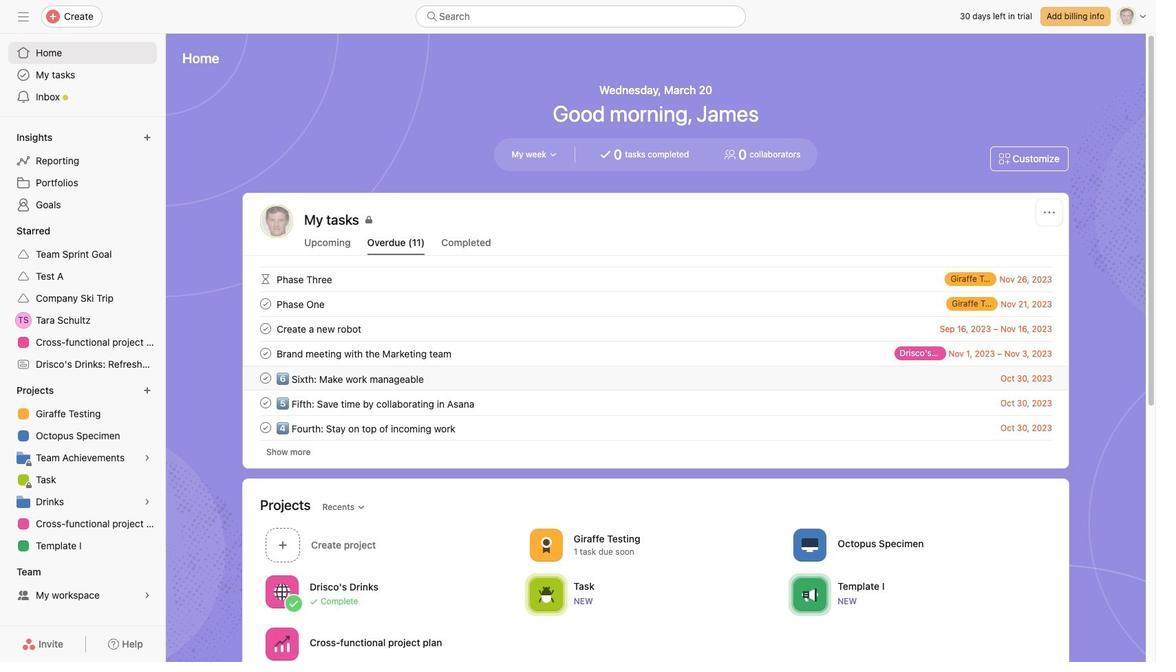 Task type: describe. For each thing, give the bounding box(es) containing it.
new insights image
[[143, 134, 151, 142]]

see details, my workspace image
[[143, 592, 151, 600]]

mark complete checkbox for sixth list item from the bottom
[[257, 296, 274, 313]]

4 mark complete checkbox from the top
[[257, 420, 274, 436]]

teams element
[[0, 560, 165, 610]]

mark complete image
[[257, 370, 274, 387]]

3 list item from the top
[[244, 317, 1069, 341]]

mark complete image for sixth list item
[[257, 395, 274, 412]]

computer image
[[802, 537, 819, 554]]

see details, team achievements image
[[143, 454, 151, 463]]

6 list item from the top
[[244, 391, 1069, 416]]

megaphone image
[[802, 587, 819, 603]]

graph image
[[274, 636, 290, 653]]

actions image
[[1044, 207, 1055, 218]]

mark complete checkbox for 4th list item from the top of the page
[[257, 346, 274, 362]]

7 list item from the top
[[244, 416, 1069, 441]]

projects element
[[0, 379, 165, 560]]

mark complete image for 1st list item from the bottom of the page
[[257, 420, 274, 436]]



Task type: vqa. For each thing, say whether or not it's contained in the screenshot.
megaphone image
yes



Task type: locate. For each thing, give the bounding box(es) containing it.
insights element
[[0, 125, 165, 219]]

hide sidebar image
[[18, 11, 29, 22]]

5 list item from the top
[[244, 366, 1069, 391]]

global element
[[0, 34, 165, 116]]

see details, drinks image
[[143, 498, 151, 507]]

1 mark complete image from the top
[[257, 296, 274, 313]]

2 mark complete checkbox from the top
[[257, 370, 274, 387]]

mark complete image for sixth list item from the bottom
[[257, 296, 274, 313]]

4 mark complete image from the top
[[257, 395, 274, 412]]

0 vertical spatial mark complete checkbox
[[257, 296, 274, 313]]

list box
[[416, 6, 746, 28]]

starred element
[[0, 219, 165, 379]]

2 mark complete checkbox from the top
[[257, 346, 274, 362]]

1 mark complete checkbox from the top
[[257, 321, 274, 337]]

2 mark complete image from the top
[[257, 321, 274, 337]]

Mark complete checkbox
[[257, 321, 274, 337], [257, 370, 274, 387], [257, 395, 274, 412], [257, 420, 274, 436]]

list item
[[244, 267, 1069, 292], [244, 292, 1069, 317], [244, 317, 1069, 341], [244, 341, 1069, 366], [244, 366, 1069, 391], [244, 391, 1069, 416], [244, 416, 1069, 441]]

mark complete image for 3rd list item from the top
[[257, 321, 274, 337]]

3 mark complete image from the top
[[257, 346, 274, 362]]

bug image
[[538, 587, 555, 603]]

5 mark complete image from the top
[[257, 420, 274, 436]]

mark complete image for 4th list item from the top of the page
[[257, 346, 274, 362]]

mark complete image
[[257, 296, 274, 313], [257, 321, 274, 337], [257, 346, 274, 362], [257, 395, 274, 412], [257, 420, 274, 436]]

1 list item from the top
[[244, 267, 1069, 292]]

new project or portfolio image
[[143, 387, 151, 395]]

ribbon image
[[538, 537, 555, 554]]

1 mark complete checkbox from the top
[[257, 296, 274, 313]]

Mark complete checkbox
[[257, 296, 274, 313], [257, 346, 274, 362]]

2 list item from the top
[[244, 292, 1069, 317]]

mark complete checkbox up mark complete icon
[[257, 346, 274, 362]]

dependencies image
[[257, 271, 274, 288]]

3 mark complete checkbox from the top
[[257, 395, 274, 412]]

mark complete checkbox down dependencies image
[[257, 296, 274, 313]]

1 vertical spatial mark complete checkbox
[[257, 346, 274, 362]]

4 list item from the top
[[244, 341, 1069, 366]]

globe image
[[274, 584, 290, 601]]



